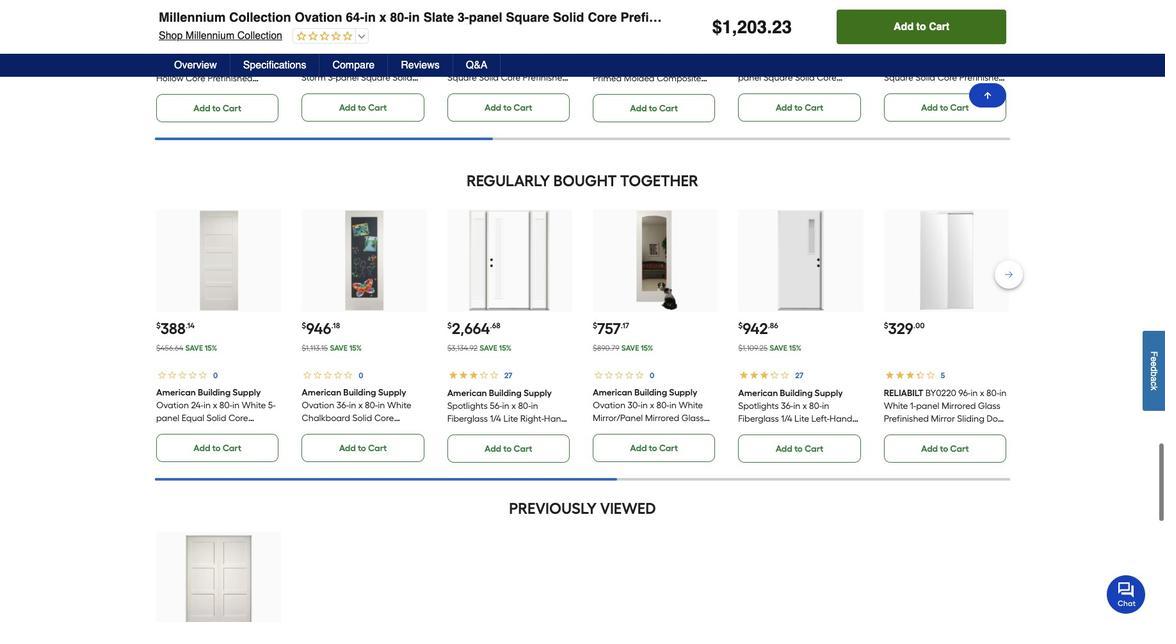 Task type: describe. For each thing, give the bounding box(es) containing it.
ovation for american building supply ovation 24-in x 80-in white 5- panel equal solid core prefinished mdf slab door
[[156, 400, 189, 411]]

save for encore 32-in x 80-in white 3-panel square solid core prefinished mdf right hand inswing single prehung interior door
[[912, 8, 930, 17]]

door inside the american building supply spotlights 36-in x 80-in fiberglass 1/4 lite left-hand inswing arctic white paint painted prehung single front door insulating core
[[739, 452, 758, 463]]

panel inside the 30-in x 80-in 2-panel round top hollow core primed molded composite right hand inswing single prehung interior door
[[694, 47, 717, 58]]

x inside by0220 96-in x 80-in white 1-panel mirrored glass prefinished mirror sliding door hardware included
[[980, 388, 985, 399]]

compare button
[[320, 54, 388, 77]]

to inside 329 list item
[[940, 444, 949, 455]]

80- inside american building supply encore 64-in x 80-in white 3- panel square solid core prefinished mdf reversible/universal inswing double prehung interior door
[[797, 60, 810, 70]]

x inside the 30-in x 80-in 2-panel round top hollow core primed molded composite right hand inswing single prehung interior door
[[657, 47, 661, 58]]

f e e d b a c k
[[1150, 352, 1160, 391]]

72-
[[231, 47, 243, 58]]

x inside american building supply encore 64-in x 80-in white 3- panel square solid core prefinished mdf reversible/universal inswing double prehung interior door
[[791, 60, 795, 70]]

arrow up image
[[983, 90, 993, 101]]

millennium collection ovation 64-in x 80-in slate 3-panel square solid core prefinished mdf reversible/universal inswing double prehung interior door
[[159, 10, 1081, 25]]

3- up q&a
[[458, 10, 469, 25]]

$890.79 save 15%
[[593, 344, 653, 353]]

$ 942 .86
[[739, 320, 779, 338]]

hand inside "american building supply spotlights 56-in x 80-in fiberglass 1/4 lite right-hand inswing modern white paint painted prehung single front door with sidelights insulating core"
[[544, 414, 567, 425]]

american for 757
[[593, 387, 633, 398]]

hollow inside monroe 72-in x 80-in snow storm 2-panel square hollow core prefinished molded composite reversible/universal inswing/outswing double prehung interior door
[[156, 73, 184, 84]]

cart inside 757 list item
[[659, 443, 678, 454]]

composite inside the 30-in x 80-in 2-panel round top hollow core primed molded composite right hand inswing single prehung interior door
[[657, 73, 701, 84]]

80- inside the 30-in x 80-in 2-panel round top hollow core primed molded composite right hand inswing single prehung interior door
[[664, 47, 677, 58]]

fiberglass for 2,664
[[447, 414, 488, 425]]

cart inside 329 list item
[[951, 444, 969, 455]]

388 list item
[[156, 209, 281, 462]]

shop
[[159, 30, 183, 42]]

right for core
[[903, 85, 924, 96]]

add to cart inside 757 list item
[[630, 443, 678, 454]]

prehung inside ovation 64-in x 80-in slate 3-panel square solid core prefinished mdf reversible/universal inswing double prehung interior door
[[512, 98, 546, 109]]

specifications button
[[230, 54, 320, 77]]

monroe 72-in x 80-in snow storm 2-panel square hollow core prefinished molded composite reversible/universal inswing/outswing double prehung interior door
[[156, 47, 279, 135]]

american for 946
[[302, 387, 342, 398]]

single inside "american building supply spotlights 56-in x 80-in fiberglass 1/4 lite right-hand inswing modern white paint painted prehung single front door with sidelights insulating core"
[[517, 439, 542, 450]]

add to cart link inside 388 list item
[[156, 434, 279, 462]]

hardware
[[884, 426, 925, 437]]

included
[[927, 426, 962, 437]]

k
[[1150, 387, 1160, 391]]

white inside the american building supply spotlights 36-in x 80-in fiberglass 1/4 lite left-hand inswing arctic white paint painted prehung single front door insulating core
[[797, 426, 822, 437]]

.86
[[768, 321, 779, 330]]

1,203
[[722, 17, 767, 37]]

american inside american building supply ovation 64-in x 80-in snow storm 3-panel square solid core prefinished mdf reversible/universal inswing double prehung interior door
[[302, 47, 342, 58]]

prefinished inside american building supply ovation 30-in x 80-in white mirror/panel mirrored glass solid core prefinished mdf slab door
[[637, 426, 682, 437]]

by0220
[[926, 388, 957, 399]]

solid inside american building supply ovation 30-in x 80-in white mirror/panel mirrored glass solid core prefinished mdf slab door
[[593, 426, 613, 437]]

add for 388 list item
[[194, 443, 210, 454]]

5-
[[268, 400, 276, 411]]

regularly bought together heading
[[155, 168, 1011, 194]]

paint for 942
[[824, 426, 844, 437]]

lite for 2,664
[[504, 414, 518, 425]]

add for 2,664 list item on the left of the page
[[485, 444, 502, 455]]

building for 757
[[635, 387, 667, 398]]

2 $1,415.56 from the left
[[447, 8, 477, 17]]

chalkboard
[[302, 413, 350, 424]]

supply for 757
[[669, 387, 698, 398]]

1-
[[911, 401, 917, 412]]

.
[[767, 17, 772, 37]]

building for 2,664
[[489, 388, 522, 399]]

946 list item
[[302, 209, 427, 462]]

5 list item from the left
[[739, 0, 864, 122]]

15% for ovation 30-in x 80-in white mirror/panel mirrored glass solid core prefinished mdf slab door
[[641, 344, 653, 353]]

mdf inside american building supply encore 64-in x 80-in white 3- panel square solid core prefinished mdf reversible/universal inswing double prehung interior door
[[786, 85, 802, 96]]

add for 1st list item from the left
[[194, 103, 210, 114]]

$ for 946
[[302, 321, 306, 330]]

mirror
[[931, 414, 956, 425]]

to inside 2,664 list item
[[504, 444, 512, 455]]

add for 942 list item
[[776, 444, 793, 455]]

door inside the 30-in x 80-in 2-panel round top hollow core primed molded composite right hand inswing single prehung interior door
[[660, 99, 680, 109]]

door inside encore 32-in x 80-in white 3-panel square solid core prefinished mdf right hand inswing single prehung interior door
[[952, 98, 971, 109]]

56-
[[490, 401, 502, 412]]

reversible/universal inside ovation 64-in x 80-in slate 3-panel square solid core prefinished mdf reversible/universal inswing double prehung interior door
[[466, 85, 548, 96]]

reliabilt for 329
[[884, 388, 924, 399]]

15% for spotlights 36-in x 80-in fiberglass 1/4 lite left-hand inswing arctic white paint painted prehung single front door insulating core
[[789, 344, 802, 353]]

$ for 388
[[156, 321, 161, 330]]

interior inside american building supply ovation 64-in x 80-in snow storm 3-panel square solid core prefinished mdf reversible/universal inswing double prehung interior door
[[370, 111, 398, 122]]

add for fourth list item from right
[[485, 102, 502, 113]]

building for 942
[[780, 388, 813, 399]]

single inside the american building supply spotlights 36-in x 80-in fiberglass 1/4 lite left-hand inswing arctic white paint painted prehung single front door insulating core
[[808, 439, 833, 450]]

front for 2,664
[[544, 439, 564, 450]]

x inside ovation 64-in x 80-in slate 3-panel square solid core prefinished mdf reversible/universal inswing double prehung interior door
[[469, 60, 474, 70]]

inswing inside the 30-in x 80-in 2-panel round top hollow core primed molded composite right hand inswing single prehung interior door
[[641, 86, 672, 97]]

x inside american building supply ovation 30-in x 80-in white mirror/panel mirrored glass solid core prefinished mdf slab door
[[650, 400, 655, 411]]

d
[[1150, 367, 1160, 372]]

$3,134.92
[[447, 344, 478, 353]]

prehung inside the 30-in x 80-in 2-panel round top hollow core primed molded composite right hand inswing single prehung interior door
[[593, 99, 627, 109]]

snow inside monroe 72-in x 80-in snow storm 2-panel square hollow core prefinished molded composite reversible/universal inswing/outswing double prehung interior door
[[156, 60, 179, 71]]

door inside "american building supply ovation 24-in x 80-in white 5- panel equal solid core prefinished mdf slab door"
[[244, 426, 264, 437]]

mdf for 757
[[684, 426, 702, 437]]

square inside monroe 72-in x 80-in snow storm 2-panel square hollow core prefinished molded composite reversible/universal inswing/outswing double prehung interior door
[[240, 60, 270, 71]]

f e e d b a c k button
[[1143, 331, 1166, 411]]

shop millennium collection
[[159, 30, 282, 42]]

white inside american building supply ovation 30-in x 80-in white mirror/panel mirrored glass solid core prefinished mdf slab door
[[679, 400, 703, 411]]

arctic
[[772, 426, 795, 437]]

sidelights
[[489, 452, 528, 463]]

$1,113.15 save 15%
[[302, 344, 362, 353]]

4 list item from the left
[[593, 0, 718, 122]]

add to cart button
[[837, 10, 1007, 44]]

double inside monroe 72-in x 80-in snow storm 2-panel square hollow core prefinished molded composite reversible/universal inswing/outswing double prehung interior door
[[232, 111, 261, 122]]

left-
[[812, 414, 830, 425]]

square inside encore 32-in x 80-in white 3-panel square solid core prefinished mdf right hand inswing single prehung interior door
[[884, 72, 914, 83]]

inswing/outswing
[[156, 111, 230, 122]]

mirror/panel
[[593, 413, 643, 424]]

building for 388
[[198, 387, 231, 398]]

overview button
[[161, 54, 230, 77]]

molded inside monroe 72-in x 80-in snow storm 2-panel square hollow core prefinished molded composite reversible/universal inswing/outswing double prehung interior door
[[156, 86, 187, 97]]

solid inside the american building supply ovation 36-in x 80-in white chalkboard solid core prefinished mdf slab door
[[353, 413, 372, 424]]

solid inside "american building supply ovation 24-in x 80-in white 5- panel equal solid core prefinished mdf slab door"
[[207, 413, 226, 424]]

32-
[[884, 60, 897, 70]]

regularly
[[467, 172, 550, 190]]

2 $1,415.56 save 15% from the left
[[447, 8, 511, 17]]

$1,109.25
[[739, 344, 768, 353]]

mdf inside ovation 64-in x 80-in slate 3-panel square solid core prefinished mdf reversible/universal inswing double prehung interior door
[[447, 85, 464, 96]]

b
[[1150, 372, 1160, 377]]

$1,109.25 save 15%
[[739, 344, 802, 353]]

2- inside the 30-in x 80-in 2-panel round top hollow core primed molded composite right hand inswing single prehung interior door
[[686, 47, 694, 58]]

$987.87
[[156, 8, 181, 17]]

american building supply ovation 36-in x 80-in white chalkboard solid core prefinished mdf slab door image
[[314, 211, 414, 311]]

$ for 329
[[884, 321, 889, 330]]

spotlights for 2,664
[[447, 401, 488, 412]]

square inside ovation 64-in x 80-in slate 3-panel square solid core prefinished mdf reversible/universal inswing double prehung interior door
[[447, 72, 477, 83]]

bought
[[554, 172, 617, 190]]

96-
[[959, 388, 971, 399]]

36- for 946
[[337, 400, 349, 411]]

2,664
[[452, 320, 490, 338]]

a
[[1150, 377, 1160, 382]]

$ left .
[[712, 17, 722, 37]]

prehung inside encore 32-in x 80-in white 3-panel square solid core prefinished mdf right hand inswing single prehung interior door
[[884, 98, 919, 109]]

$3,134.92 save 15%
[[447, 344, 512, 353]]

right for primed
[[593, 86, 614, 97]]

save for spotlights 36-in x 80-in fiberglass 1/4 lite left-hand inswing arctic white paint painted prehung single front door insulating core
[[770, 344, 788, 353]]

15% for spotlights 56-in x 80-in fiberglass 1/4 lite right-hand inswing modern white paint painted prehung single front door with sidelights insulating core
[[499, 344, 512, 353]]

door inside american building supply encore 64-in x 80-in white 3- panel square solid core prefinished mdf reversible/universal inswing double prehung interior door
[[837, 111, 857, 122]]

american building supply spotlights 56-in x 80-in fiberglass 1/4 lite right-hand inswing modern white paint painted prehung single front door with sidelights insulating core
[[447, 388, 570, 476]]

door inside american building supply ovation 30-in x 80-in white mirror/panel mirrored glass solid core prefinished mdf slab door
[[613, 439, 633, 450]]

329
[[889, 320, 914, 338]]

white inside "american building supply ovation 24-in x 80-in white 5- panel equal solid core prefinished mdf slab door"
[[242, 400, 266, 411]]

core inside ovation 64-in x 80-in slate 3-panel square solid core prefinished mdf reversible/universal inswing double prehung interior door
[[501, 72, 521, 83]]

viewed
[[600, 499, 656, 518]]

$ 2,664 .68
[[447, 320, 501, 338]]

american building supply ovation 36-in x 80-in white chalkboard solid core prefinished mdf slab door
[[302, 387, 412, 437]]

x inside "american building supply ovation 24-in x 80-in white 5- panel equal solid core prefinished mdf slab door"
[[213, 400, 217, 411]]

composite inside monroe 72-in x 80-in snow storm 2-panel square hollow core prefinished molded composite reversible/universal inswing/outswing double prehung interior door
[[189, 86, 234, 97]]

monroe
[[198, 47, 229, 58]]

30-in x 80-in 2-panel round top hollow core primed molded composite right hand inswing single prehung interior door
[[593, 47, 717, 109]]

right-
[[521, 414, 544, 425]]

757
[[598, 320, 621, 338]]

insulating inside "american building supply spotlights 56-in x 80-in fiberglass 1/4 lite right-hand inswing modern white paint painted prehung single front door with sidelights insulating core"
[[530, 452, 570, 463]]

ovation 64-in x 80-in slate 3-panel square solid core prefinished mdf reversible/universal inswing double prehung interior door
[[447, 47, 570, 122]]

1 $1,415.56 from the left
[[302, 8, 331, 17]]

white inside by0220 96-in x 80-in white 1-panel mirrored glass prefinished mirror sliding door hardware included
[[884, 401, 908, 412]]

millennium up shop
[[159, 10, 226, 25]]

panel inside ovation 64-in x 80-in slate 3-panel square solid core prefinished mdf reversible/universal inswing double prehung interior door
[[529, 60, 552, 70]]

encore inside encore 32-in x 80-in white 3-panel square solid core prefinished mdf right hand inswing single prehung interior door
[[974, 47, 1001, 58]]

.68
[[490, 321, 501, 330]]

15% for ovation 24-in x 80-in white 5- panel equal solid core prefinished mdf slab door
[[205, 344, 217, 353]]

2,664 list item
[[447, 209, 573, 476]]

$ 946 .18
[[302, 320, 340, 338]]

$987.87 save 15%
[[156, 8, 215, 17]]

add to cart inside 329 list item
[[922, 444, 969, 455]]

round
[[593, 60, 619, 71]]

inswing inside the american building supply spotlights 36-in x 80-in fiberglass 1/4 lite left-hand inswing arctic white paint painted prehung single front door insulating core
[[739, 426, 770, 437]]

3- inside american building supply encore 64-in x 80-in white 3- panel square solid core prefinished mdf reversible/universal inswing double prehung interior door
[[846, 60, 853, 70]]

paint for 2,664
[[541, 426, 562, 437]]

x inside encore 32-in x 80-in white 3-panel square solid core prefinished mdf right hand inswing single prehung interior door
[[906, 60, 910, 70]]

add for the 946 list item
[[339, 443, 356, 454]]

fiberglass for 942
[[739, 414, 779, 425]]

$725.49 save 15%
[[884, 8, 944, 17]]

door inside monroe 72-in x 80-in snow storm 2-panel square hollow core prefinished molded composite reversible/universal inswing/outswing double prehung interior door
[[224, 124, 243, 135]]

prefinished inside american building supply ovation 64-in x 80-in snow storm 3-panel square solid core prefinished mdf reversible/universal inswing double prehung interior door
[[324, 85, 369, 96]]

door inside ovation 64-in x 80-in slate 3-panel square solid core prefinished mdf reversible/universal inswing double prehung interior door
[[478, 111, 498, 122]]

american building supply encore 64-in x 80-in white 3- panel square solid core prefinished mdf reversible/universal inswing double prehung interior door
[[739, 47, 857, 122]]

reviews
[[401, 60, 440, 71]]

interior inside american building supply encore 64-in x 80-in white 3- panel square solid core prefinished mdf reversible/universal inswing double prehung interior door
[[806, 111, 835, 122]]

american building supply ovation 24-in x 80-in white 5- panel equal solid core prefinished mdf slab door
[[156, 387, 276, 437]]

$890.79
[[593, 344, 620, 353]]

prehung inside monroe 72-in x 80-in snow storm 2-panel square hollow core prefinished molded composite reversible/universal inswing/outswing double prehung interior door
[[156, 124, 191, 135]]

80- inside monroe 72-in x 80-in snow storm 2-panel square hollow core prefinished molded composite reversible/universal inswing/outswing double prehung interior door
[[259, 47, 272, 58]]

cart inside 388 list item
[[223, 443, 241, 454]]

mdf inside the american building supply ovation 36-in x 80-in white chalkboard solid core prefinished mdf slab door
[[349, 426, 368, 437]]

q&a
[[466, 60, 488, 71]]

millennium up monroe
[[186, 30, 235, 42]]

by0220 96-in x 80-in white 1-panel mirrored glass prefinished mirror sliding door hardware included
[[884, 388, 1007, 437]]

encore 32-in x 80-in white 3-panel square solid core prefinished mdf right hand inswing single prehung interior door
[[884, 47, 1009, 109]]

329 list item
[[884, 209, 1009, 463]]

glass inside american building supply ovation 30-in x 80-in white mirror/panel mirrored glass solid core prefinished mdf slab door
[[682, 413, 704, 424]]

add to cart inside 942 list item
[[776, 444, 824, 455]]

regularly bought together
[[467, 172, 699, 190]]

building for 946
[[344, 387, 376, 398]]

946
[[306, 320, 331, 338]]

slate inside ovation 64-in x 80-in slate 3-panel square solid core prefinished mdf reversible/universal inswing double prehung interior door
[[498, 60, 519, 70]]

panel inside monroe 72-in x 80-in snow storm 2-panel square hollow core prefinished molded composite reversible/universal inswing/outswing double prehung interior door
[[215, 60, 238, 71]]

add for third list item from right
[[630, 103, 647, 114]]

inswing inside ovation 64-in x 80-in slate 3-panel square solid core prefinished mdf reversible/universal inswing double prehung interior door
[[447, 98, 478, 109]]

millennium collection for slate
[[447, 47, 535, 58]]

with
[[469, 452, 487, 463]]

x inside monroe 72-in x 80-in snow storm 2-panel square hollow core prefinished molded composite reversible/universal inswing/outswing double prehung interior door
[[253, 47, 257, 58]]

$ 1,203 . 23
[[712, 17, 792, 37]]

save for spotlights 56-in x 80-in fiberglass 1/4 lite right-hand inswing modern white paint painted prehung single front door with sidelights insulating core
[[480, 344, 498, 353]]

$1,113.15
[[302, 344, 328, 353]]

white inside encore 32-in x 80-in white 3-panel square solid core prefinished mdf right hand inswing single prehung interior door
[[935, 60, 959, 70]]

building inside american building supply ovation 64-in x 80-in snow storm 3-panel square solid core prefinished mdf reversible/universal inswing double prehung interior door
[[344, 47, 376, 58]]

x inside the american building supply ovation 36-in x 80-in white chalkboard solid core prefinished mdf slab door
[[358, 400, 363, 411]]

supply inside american building supply ovation 64-in x 80-in snow storm 3-panel square solid core prefinished mdf reversible/universal inswing double prehung interior door
[[378, 47, 406, 58]]

388
[[161, 320, 186, 338]]

80- inside by0220 96-in x 80-in white 1-panel mirrored glass prefinished mirror sliding door hardware included
[[987, 388, 1000, 399]]

15% up the shop millennium collection
[[202, 8, 215, 17]]

64- up zero stars image
[[346, 10, 365, 25]]

add to cart link inside 2,664 list item
[[447, 435, 570, 463]]

primed
[[593, 73, 622, 84]]

$456.64 save 15%
[[156, 344, 217, 353]]

x inside the american building supply spotlights 36-in x 80-in fiberglass 1/4 lite left-hand inswing arctic white paint painted prehung single front door insulating core
[[803, 401, 807, 412]]

$ for 2,664
[[447, 321, 452, 330]]

previously viewed heading
[[155, 496, 1011, 522]]

1 e from the top
[[1150, 357, 1160, 362]]

reversible/universal inside monroe 72-in x 80-in snow storm 2-panel square hollow core prefinished molded composite reversible/universal inswing/outswing double prehung interior door
[[156, 99, 238, 109]]

ovation inside ovation 64-in x 80-in slate 3-panel square solid core prefinished mdf reversible/universal inswing double prehung interior door
[[537, 47, 570, 58]]

36- for 942
[[781, 401, 794, 412]]

save for ovation 30-in x 80-in white mirror/panel mirrored glass solid core prefinished mdf slab door
[[622, 344, 639, 353]]

to inside 388 list item
[[212, 443, 221, 454]]

$ 388 .14
[[156, 320, 195, 338]]



Task type: locate. For each thing, give the bounding box(es) containing it.
supply for 388
[[233, 387, 261, 398]]

save for encore 64-in x 80-in white 3- panel square solid core prefinished mdf reversible/universal inswing double prehung interior door
[[770, 8, 788, 17]]

$ up $3,134.92
[[447, 321, 452, 330]]

slate up reviews button
[[424, 10, 454, 25]]

door inside american building supply ovation 64-in x 80-in snow storm 3-panel square solid core prefinished mdf reversible/universal inswing double prehung interior door
[[400, 111, 420, 122]]

add to cart inside the 946 list item
[[339, 443, 387, 454]]

american for 388
[[156, 387, 196, 398]]

1 horizontal spatial spotlights
[[739, 401, 779, 412]]

mdf
[[203, 426, 222, 437], [349, 426, 368, 437], [684, 426, 702, 437]]

snow right the compare
[[388, 60, 410, 70]]

30- inside american building supply ovation 30-in x 80-in white mirror/panel mirrored glass solid core prefinished mdf slab door
[[628, 400, 641, 411]]

building up 56-
[[489, 388, 522, 399]]

$1,429.97
[[739, 8, 768, 17]]

$ up $1,109.25 on the bottom right of the page
[[739, 321, 743, 330]]

save down the .14
[[185, 344, 203, 353]]

.18
[[331, 321, 340, 330]]

30-
[[635, 47, 648, 58], [628, 400, 641, 411]]

1 horizontal spatial insulating
[[760, 452, 800, 463]]

add for first list item from right
[[922, 102, 938, 113]]

equal
[[182, 413, 205, 424]]

2 horizontal spatial mdf
[[684, 426, 702, 437]]

millennium up 32-
[[884, 47, 929, 58]]

american
[[302, 47, 342, 58], [739, 47, 778, 58], [156, 387, 196, 398], [302, 387, 342, 398], [593, 387, 633, 398], [447, 388, 487, 399], [739, 388, 778, 399]]

lite up modern
[[504, 414, 518, 425]]

$ 329 .00
[[884, 320, 925, 338]]

2 horizontal spatial reliabilt
[[884, 388, 924, 399]]

0 horizontal spatial glass
[[682, 413, 704, 424]]

glass inside by0220 96-in x 80-in white 1-panel mirrored glass prefinished mirror sliding door hardware included
[[978, 401, 1001, 412]]

1 front from the left
[[544, 439, 564, 450]]

storm inside monroe 72-in x 80-in snow storm 2-panel square hollow core prefinished molded composite reversible/universal inswing/outswing double prehung interior door
[[181, 60, 205, 71]]

overview
[[174, 60, 217, 71]]

1 vertical spatial 30-
[[628, 400, 641, 411]]

millennium collection up q&a
[[447, 47, 535, 58]]

$1,415.56 save 15% up q&a button on the left top
[[447, 8, 511, 17]]

1 paint from the left
[[541, 426, 562, 437]]

right
[[903, 85, 924, 96], [593, 86, 614, 97]]

lite left left-
[[795, 414, 810, 425]]

2 front from the left
[[835, 439, 856, 450]]

30- up top
[[635, 47, 648, 58]]

0 horizontal spatial mirrored
[[645, 413, 680, 424]]

0 horizontal spatial fiberglass
[[447, 414, 488, 425]]

encore up the arrow up icon
[[974, 47, 1001, 58]]

reliabilt down shop
[[156, 47, 196, 58]]

paint down left-
[[824, 426, 844, 437]]

1 horizontal spatial slab
[[370, 426, 388, 437]]

american down zero stars image
[[302, 47, 342, 58]]

0 vertical spatial storm
[[181, 60, 205, 71]]

encore down $ 1,203 . 23
[[739, 60, 766, 70]]

millennium collection for white
[[884, 47, 972, 58]]

3- left 32-
[[846, 60, 853, 70]]

2 paint from the left
[[824, 426, 844, 437]]

80- inside american building supply ovation 30-in x 80-in white mirror/panel mirrored glass solid core prefinished mdf slab door
[[657, 400, 670, 411]]

building up the compare
[[344, 47, 376, 58]]

0 horizontal spatial encore
[[739, 60, 766, 70]]

hand inside the american building supply spotlights 36-in x 80-in fiberglass 1/4 lite left-hand inswing arctic white paint painted prehung single front door insulating core
[[830, 414, 853, 425]]

1 horizontal spatial storm
[[302, 72, 326, 83]]

1 vertical spatial mirrored
[[645, 413, 680, 424]]

f
[[1150, 352, 1160, 357]]

1 horizontal spatial 1/4
[[781, 414, 793, 425]]

building up mirror/panel
[[635, 387, 667, 398]]

together
[[620, 172, 699, 190]]

6 list item from the left
[[884, 0, 1009, 122]]

$ for 942
[[739, 321, 743, 330]]

save for ovation 24-in x 80-in white 5- panel equal solid core prefinished mdf slab door
[[185, 344, 203, 353]]

hollow down overview
[[156, 73, 184, 84]]

reliabilt
[[156, 47, 196, 58], [593, 47, 633, 58], [884, 388, 924, 399]]

2 spotlights from the left
[[739, 401, 779, 412]]

slab for 388
[[224, 426, 242, 437]]

1 horizontal spatial paint
[[824, 426, 844, 437]]

1 horizontal spatial front
[[835, 439, 856, 450]]

slab
[[224, 426, 242, 437], [370, 426, 388, 437], [593, 439, 611, 450]]

1/4 inside "american building supply spotlights 56-in x 80-in fiberglass 1/4 lite right-hand inswing modern white paint painted prehung single front door with sidelights insulating core"
[[490, 414, 501, 425]]

save up zero stars image
[[333, 8, 351, 17]]

top
[[622, 60, 637, 71]]

double
[[901, 10, 945, 25], [481, 98, 510, 109], [302, 111, 331, 122], [739, 111, 768, 122], [232, 111, 261, 122]]

door
[[1051, 10, 1081, 25], [952, 98, 971, 109], [660, 99, 680, 109], [400, 111, 420, 122], [478, 111, 498, 122], [837, 111, 857, 122], [224, 124, 243, 135], [987, 414, 1007, 425], [244, 426, 264, 437], [390, 426, 410, 437], [613, 439, 633, 450], [447, 452, 467, 463], [739, 452, 758, 463]]

1 fiberglass from the left
[[447, 414, 488, 425]]

reviews button
[[388, 54, 453, 77]]

0 horizontal spatial $1,415.56
[[302, 8, 331, 17]]

add to cart link inside 942 list item
[[739, 435, 861, 463]]

insulating right sidelights
[[530, 452, 570, 463]]

0 horizontal spatial slate
[[424, 10, 454, 25]]

1/4 down 56-
[[490, 414, 501, 425]]

0 horizontal spatial lite
[[504, 414, 518, 425]]

specifications
[[243, 60, 306, 71]]

80- inside american building supply ovation 64-in x 80-in snow storm 3-panel square solid core prefinished mdf reversible/universal inswing double prehung interior door
[[365, 60, 378, 70]]

save inside the 946 list item
[[330, 344, 348, 353]]

3- right q&a button on the left top
[[521, 60, 529, 70]]

0 vertical spatial 2-
[[686, 47, 694, 58]]

0 vertical spatial encore
[[974, 47, 1001, 58]]

x inside "american building supply spotlights 56-in x 80-in fiberglass 1/4 lite right-hand inswing modern white paint painted prehung single front door with sidelights insulating core"
[[512, 401, 516, 412]]

building up chalkboard
[[344, 387, 376, 398]]

0 horizontal spatial composite
[[189, 86, 234, 97]]

supply for 2,664
[[524, 388, 552, 399]]

942
[[743, 320, 768, 338]]

mirrored
[[942, 401, 976, 412], [645, 413, 680, 424]]

1 horizontal spatial painted
[[739, 439, 769, 450]]

1 horizontal spatial encore
[[974, 47, 1001, 58]]

sliding
[[958, 414, 985, 425]]

save down .17
[[622, 344, 639, 353]]

building inside the american building supply spotlights 36-in x 80-in fiberglass 1/4 lite left-hand inswing arctic white paint painted prehung single front door insulating core
[[780, 388, 813, 399]]

64- left q&a
[[447, 60, 460, 70]]

right inside the 30-in x 80-in 2-panel round top hollow core primed molded composite right hand inswing single prehung interior door
[[593, 86, 614, 97]]

1/4 up "arctic"
[[781, 414, 793, 425]]

1 horizontal spatial $1,415.56 save 15%
[[447, 8, 511, 17]]

2-
[[686, 47, 694, 58], [207, 60, 215, 71]]

15% right $890.79
[[641, 344, 653, 353]]

spotlights left 56-
[[447, 401, 488, 412]]

1 horizontal spatial snow
[[388, 60, 410, 70]]

snow inside american building supply ovation 64-in x 80-in snow storm 3-panel square solid core prefinished mdf reversible/universal inswing double prehung interior door
[[388, 60, 410, 70]]

molded down top
[[624, 73, 655, 84]]

prefinished inside encore 32-in x 80-in white 3-panel square solid core prefinished mdf right hand inswing single prehung interior door
[[960, 72, 1005, 83]]

zero stars image
[[293, 31, 353, 43]]

add for 5th list item from the right
[[339, 102, 356, 113]]

1 horizontal spatial composite
[[657, 73, 701, 84]]

list item
[[156, 0, 281, 135], [302, 0, 427, 122], [447, 0, 573, 122], [593, 0, 718, 122], [739, 0, 864, 122], [884, 0, 1009, 122]]

cart inside 2,664 list item
[[514, 444, 533, 455]]

american up mirror/panel
[[593, 387, 633, 398]]

door inside the american building supply ovation 36-in x 80-in white chalkboard solid core prefinished mdf slab door
[[390, 426, 410, 437]]

insulating inside the american building supply spotlights 36-in x 80-in fiberglass 1/4 lite left-hand inswing arctic white paint painted prehung single front door insulating core
[[760, 452, 800, 463]]

1 insulating from the left
[[530, 452, 570, 463]]

slate right q&a
[[498, 60, 519, 70]]

supply for 946
[[378, 387, 406, 398]]

0 vertical spatial slate
[[424, 10, 454, 25]]

$ up $890.79
[[593, 321, 598, 330]]

building up left-
[[780, 388, 813, 399]]

building
[[344, 47, 376, 58], [780, 47, 813, 58], [198, 387, 231, 398], [344, 387, 376, 398], [635, 387, 667, 398], [489, 388, 522, 399], [780, 388, 813, 399]]

942 list item
[[739, 209, 864, 463]]

1 horizontal spatial slate
[[498, 60, 519, 70]]

american inside the american building supply spotlights 36-in x 80-in fiberglass 1/4 lite left-hand inswing arctic white paint painted prehung single front door insulating core
[[739, 388, 778, 399]]

$456.64
[[156, 344, 183, 353]]

cart inside 942 list item
[[805, 444, 824, 455]]

american building supply ovation 24-in x 80-in white 5-panel equal solid core prefinished mdf slab door image
[[169, 211, 269, 311]]

0 horizontal spatial 2-
[[207, 60, 215, 71]]

hand
[[926, 85, 949, 96], [616, 86, 639, 97], [544, 414, 567, 425], [830, 414, 853, 425]]

1 horizontal spatial hollow
[[639, 60, 666, 71]]

0 horizontal spatial right
[[593, 86, 614, 97]]

prehung inside american building supply encore 64-in x 80-in white 3- panel square solid core prefinished mdf reversible/universal inswing double prehung interior door
[[770, 111, 804, 122]]

cart inside button
[[929, 21, 950, 33]]

1 horizontal spatial right
[[903, 85, 924, 96]]

3 list item from the left
[[447, 0, 573, 122]]

ovation for american building supply ovation 30-in x 80-in white mirror/panel mirrored glass solid core prefinished mdf slab door
[[593, 400, 626, 411]]

0 horizontal spatial mdf
[[203, 426, 222, 437]]

1/4
[[490, 414, 501, 425], [781, 414, 793, 425]]

15% for encore 64-in x 80-in white 3- panel square solid core prefinished mdf reversible/universal inswing double prehung interior door
[[790, 8, 802, 17]]

ovation inside american building supply ovation 64-in x 80-in snow storm 3-panel square solid core prefinished mdf reversible/universal inswing double prehung interior door
[[302, 60, 335, 70]]

0 horizontal spatial painted
[[447, 439, 478, 450]]

0 horizontal spatial slab
[[224, 426, 242, 437]]

interior inside the 30-in x 80-in 2-panel round top hollow core primed molded composite right hand inswing single prehung interior door
[[630, 99, 658, 109]]

0 vertical spatial hollow
[[639, 60, 666, 71]]

reversible/universal inside american building supply encore 64-in x 80-in white 3- panel square solid core prefinished mdf reversible/universal inswing double prehung interior door
[[739, 98, 820, 109]]

reliabilt up 1-
[[884, 388, 924, 399]]

64- inside american building supply encore 64-in x 80-in white 3- panel square solid core prefinished mdf reversible/universal inswing double prehung interior door
[[769, 60, 781, 70]]

compare
[[333, 60, 375, 71]]

$1,415.56
[[302, 8, 331, 17], [447, 8, 477, 17]]

0 vertical spatial 30-
[[635, 47, 648, 58]]

2 horizontal spatial slab
[[593, 439, 611, 450]]

save up 23 on the right top
[[770, 8, 788, 17]]

0 horizontal spatial molded
[[156, 86, 187, 97]]

painted for 2,664
[[447, 439, 478, 450]]

insulating down "arctic"
[[760, 452, 800, 463]]

36- up "arctic"
[[781, 401, 794, 412]]

2 e from the top
[[1150, 362, 1160, 367]]

1/4 for 2,664
[[490, 414, 501, 425]]

previously viewed
[[509, 499, 656, 518]]

add to cart inside 388 list item
[[194, 443, 241, 454]]

15% up q&a button on the left top
[[498, 8, 511, 17]]

mdf
[[694, 10, 717, 25], [371, 85, 387, 96], [447, 85, 464, 96], [786, 85, 802, 96], [884, 85, 901, 96]]

2 list item from the left
[[302, 0, 427, 122]]

1 vertical spatial composite
[[189, 86, 234, 97]]

core inside the 30-in x 80-in 2-panel round top hollow core primed molded composite right hand inswing single prehung interior door
[[668, 60, 688, 71]]

panel inside american building supply encore 64-in x 80-in white 3- panel square solid core prefinished mdf reversible/universal inswing double prehung interior door
[[739, 72, 762, 83]]

white inside "american building supply spotlights 56-in x 80-in fiberglass 1/4 lite right-hand inswing modern white paint painted prehung single front door with sidelights insulating core"
[[515, 426, 539, 437]]

0 horizontal spatial snow
[[156, 60, 179, 71]]

supply for 942
[[815, 388, 843, 399]]

15% down .68
[[499, 344, 512, 353]]

1 horizontal spatial $1,415.56
[[447, 8, 477, 17]]

0 horizontal spatial spotlights
[[447, 401, 488, 412]]

core inside american building supply encore 64-in x 80-in white 3- panel square solid core prefinished mdf reversible/universal inswing double prehung interior door
[[817, 72, 837, 83]]

80- inside the american building supply spotlights 36-in x 80-in fiberglass 1/4 lite left-hand inswing arctic white paint painted prehung single front door insulating core
[[810, 401, 823, 412]]

.14
[[186, 321, 195, 330]]

insulating
[[530, 452, 570, 463], [760, 452, 800, 463]]

painted for 942
[[739, 439, 769, 450]]

.00
[[914, 321, 925, 330]]

1 horizontal spatial molded
[[624, 73, 655, 84]]

add for 329 list item
[[922, 444, 938, 455]]

slab for 757
[[593, 439, 611, 450]]

80- inside encore 32-in x 80-in white 3-panel square solid core prefinished mdf right hand inswing single prehung interior door
[[912, 60, 925, 70]]

2 insulating from the left
[[760, 452, 800, 463]]

1 painted from the left
[[447, 439, 478, 450]]

64- down .
[[769, 60, 781, 70]]

save right the $725.49
[[912, 8, 930, 17]]

30- up mirror/panel
[[628, 400, 641, 411]]

prefinished
[[621, 10, 690, 25], [523, 72, 568, 83], [960, 72, 1005, 83], [208, 73, 253, 84], [324, 85, 369, 96], [739, 85, 784, 96], [884, 414, 929, 425], [156, 426, 201, 437], [302, 426, 347, 437], [637, 426, 682, 437]]

3- inside encore 32-in x 80-in white 3-panel square solid core prefinished mdf right hand inswing single prehung interior door
[[961, 60, 969, 70]]

building inside american building supply ovation 30-in x 80-in white mirror/panel mirrored glass solid core prefinished mdf slab door
[[635, 387, 667, 398]]

american for 942
[[739, 388, 778, 399]]

0 horizontal spatial hollow
[[156, 73, 184, 84]]

2 fiberglass from the left
[[739, 414, 779, 425]]

american for 2,664
[[447, 388, 487, 399]]

1 vertical spatial storm
[[302, 72, 326, 83]]

1 vertical spatial molded
[[156, 86, 187, 97]]

1 vertical spatial slate
[[498, 60, 519, 70]]

ovation inside the american building supply ovation 36-in x 80-in white chalkboard solid core prefinished mdf slab door
[[302, 400, 335, 411]]

ovation for american building supply ovation 36-in x 80-in white chalkboard solid core prefinished mdf slab door
[[302, 400, 335, 411]]

spotlights for 942
[[739, 401, 779, 412]]

15%
[[202, 8, 215, 17], [353, 8, 365, 17], [498, 8, 511, 17], [790, 8, 802, 17], [931, 8, 944, 17], [205, 344, 217, 353], [349, 344, 362, 353], [499, 344, 512, 353], [641, 344, 653, 353], [789, 344, 802, 353]]

reliabilt for save 15%
[[156, 47, 196, 58]]

american down $ 1,203 . 23
[[739, 47, 778, 58]]

white inside american building supply encore 64-in x 80-in white 3- panel square solid core prefinished mdf reversible/universal inswing double prehung interior door
[[819, 60, 844, 70]]

add to cart inside 2,664 list item
[[485, 444, 533, 455]]

0 vertical spatial molded
[[624, 73, 655, 84]]

to inside 757 list item
[[649, 443, 657, 454]]

$1,415.56 up zero stars image
[[302, 8, 331, 17]]

1 vertical spatial encore
[[739, 60, 766, 70]]

slab inside the american building supply ovation 36-in x 80-in white chalkboard solid core prefinished mdf slab door
[[370, 426, 388, 437]]

1 horizontal spatial 36-
[[781, 401, 794, 412]]

snow down shop
[[156, 60, 179, 71]]

mirrored right mirror/panel
[[645, 413, 680, 424]]

64- inside ovation 64-in x 80-in slate 3-panel square solid core prefinished mdf reversible/universal inswing double prehung interior door
[[447, 60, 460, 70]]

american building supply ovation 30-in x 80-in white mirror/panel mirrored glass solid core prefinished mdf slab door
[[593, 387, 704, 450]]

save right $987.87
[[183, 8, 201, 17]]

millennium up q&a
[[447, 47, 492, 58]]

millennium
[[159, 10, 226, 25], [186, 30, 235, 42], [447, 47, 492, 58], [884, 47, 929, 58]]

millennium collection down add to cart button
[[884, 47, 972, 58]]

0 horizontal spatial 36-
[[337, 400, 349, 411]]

e up b at right
[[1150, 362, 1160, 367]]

2 millennium collection from the left
[[884, 47, 972, 58]]

c
[[1150, 382, 1160, 387]]

storm inside american building supply ovation 64-in x 80-in snow storm 3-panel square solid core prefinished mdf reversible/universal inswing double prehung interior door
[[302, 72, 326, 83]]

door inside "american building supply spotlights 56-in x 80-in fiberglass 1/4 lite right-hand inswing modern white paint painted prehung single front door with sidelights insulating core"
[[447, 452, 467, 463]]

15% right $1,113.15
[[349, 344, 362, 353]]

1 horizontal spatial fiberglass
[[739, 414, 779, 425]]

fiberglass up modern
[[447, 414, 488, 425]]

$ inside the $ 942 .86
[[739, 321, 743, 330]]

storm down monroe
[[181, 60, 205, 71]]

double inside ovation 64-in x 80-in slate 3-panel square solid core prefinished mdf reversible/universal inswing double prehung interior door
[[481, 98, 510, 109]]

front for 942
[[835, 439, 856, 450]]

mdf for 388
[[203, 426, 222, 437]]

hollow
[[639, 60, 666, 71], [156, 73, 184, 84]]

$
[[712, 17, 722, 37], [156, 321, 161, 330], [302, 321, 306, 330], [447, 321, 452, 330], [593, 321, 598, 330], [739, 321, 743, 330], [884, 321, 889, 330]]

paint down right-
[[541, 426, 562, 437]]

3 mdf from the left
[[684, 426, 702, 437]]

encore
[[974, 47, 1001, 58], [739, 60, 766, 70]]

0 vertical spatial composite
[[657, 73, 701, 84]]

0 horizontal spatial millennium collection
[[447, 47, 535, 58]]

.17
[[621, 321, 630, 330]]

ovation
[[295, 10, 342, 25], [537, 47, 570, 58], [302, 60, 335, 70], [156, 400, 189, 411], [302, 400, 335, 411], [593, 400, 626, 411]]

add for 2nd list item from the right
[[776, 102, 793, 113]]

$1,429.97 save 15%
[[739, 8, 802, 17]]

757 list item
[[593, 209, 718, 462]]

15% up 23 on the right top
[[790, 8, 802, 17]]

to inside button
[[917, 21, 927, 33]]

prefinished inside by0220 96-in x 80-in white 1-panel mirrored glass prefinished mirror sliding door hardware included
[[884, 414, 929, 425]]

3- down the compare
[[328, 72, 336, 83]]

american building supply ovation 64-in x 80-in white 3-panel square solid core prefinished mdf reversible/universal inswing double prehung interior door image
[[169, 533, 269, 623]]

15% right the $725.49
[[931, 8, 944, 17]]

add for 757 list item
[[630, 443, 647, 454]]

$1,415.56 up q&a
[[447, 8, 477, 17]]

1 $1,415.56 save 15% from the left
[[302, 8, 365, 17]]

save down .68
[[480, 344, 498, 353]]

$ for 757
[[593, 321, 598, 330]]

36- up chalkboard
[[337, 400, 349, 411]]

$ up $1,113.15
[[302, 321, 306, 330]]

american building supply ovation 64-in x 80-in snow storm 3-panel square solid core prefinished mdf reversible/universal inswing double prehung interior door
[[302, 47, 420, 122]]

3- down add to cart button
[[961, 60, 969, 70]]

core
[[588, 10, 617, 25], [668, 60, 688, 71], [501, 72, 521, 83], [817, 72, 837, 83], [938, 72, 957, 83], [186, 73, 205, 84], [302, 85, 322, 96], [229, 413, 248, 424], [374, 413, 394, 424], [615, 426, 635, 437], [802, 452, 822, 463], [447, 465, 467, 476]]

building inside "american building supply spotlights 56-in x 80-in fiberglass 1/4 lite right-hand inswing modern white paint painted prehung single front door with sidelights insulating core"
[[489, 388, 522, 399]]

1 horizontal spatial millennium collection
[[884, 47, 972, 58]]

storm down specifications in the left of the page
[[302, 72, 326, 83]]

panel
[[469, 10, 503, 25], [694, 47, 717, 58], [529, 60, 552, 70], [969, 60, 992, 70], [215, 60, 238, 71], [336, 72, 359, 83], [739, 72, 762, 83], [917, 401, 940, 412], [156, 413, 179, 424]]

3-
[[458, 10, 469, 25], [521, 60, 529, 70], [846, 60, 853, 70], [961, 60, 969, 70], [328, 72, 336, 83]]

80- inside ovation 64-in x 80-in slate 3-panel square solid core prefinished mdf reversible/universal inswing double prehung interior door
[[476, 60, 489, 70]]

1 horizontal spatial lite
[[795, 414, 810, 425]]

0 horizontal spatial paint
[[541, 426, 562, 437]]

modern
[[481, 426, 512, 437]]

0 vertical spatial mirrored
[[942, 401, 976, 412]]

1 vertical spatial glass
[[682, 413, 704, 424]]

front
[[544, 439, 564, 450], [835, 439, 856, 450]]

80-
[[390, 10, 409, 25], [259, 47, 272, 58], [664, 47, 677, 58], [365, 60, 378, 70], [476, 60, 489, 70], [797, 60, 810, 70], [912, 60, 925, 70], [987, 388, 1000, 399], [220, 400, 232, 411], [365, 400, 378, 411], [657, 400, 670, 411], [518, 401, 531, 412], [810, 401, 823, 412]]

15% right $456.64
[[205, 344, 217, 353]]

1 vertical spatial 2-
[[207, 60, 215, 71]]

15% for ovation 36-in x 80-in white chalkboard solid core prefinished mdf slab door
[[349, 344, 362, 353]]

reliabilt up round
[[593, 47, 633, 58]]

lite for 942
[[795, 414, 810, 425]]

15% right $1,109.25 on the bottom right of the page
[[789, 344, 802, 353]]

0 horizontal spatial $1,415.56 save 15%
[[302, 8, 365, 17]]

mdf inside encore 32-in x 80-in white 3-panel square solid core prefinished mdf right hand inswing single prehung interior door
[[884, 85, 901, 96]]

right inside encore 32-in x 80-in white 3-panel square solid core prefinished mdf right hand inswing single prehung interior door
[[903, 85, 924, 96]]

reversible/universal inside american building supply ovation 64-in x 80-in snow storm 3-panel square solid core prefinished mdf reversible/universal inswing double prehung interior door
[[302, 98, 384, 109]]

american building supply spotlights 56-in x 80-in fiberglass 1/4 lite right-hand inswing modern white paint painted prehung single front door with sidelights insulating core image
[[460, 211, 560, 311]]

0 horizontal spatial front
[[544, 439, 564, 450]]

1 millennium collection from the left
[[447, 47, 535, 58]]

white inside the american building supply ovation 36-in x 80-in white chalkboard solid core prefinished mdf slab door
[[387, 400, 412, 411]]

fiberglass up "arctic"
[[739, 414, 779, 425]]

$1,415.56 save 15% up zero stars image
[[302, 8, 365, 17]]

prehung inside american building supply ovation 64-in x 80-in snow storm 3-panel square solid core prefinished mdf reversible/universal inswing double prehung interior door
[[333, 111, 367, 122]]

american building supply spotlights 36-in x 80-in fiberglass 1/4 lite left-hand inswing arctic white paint painted prehung single front door insulating core
[[739, 388, 856, 463]]

0 horizontal spatial insulating
[[530, 452, 570, 463]]

2 1/4 from the left
[[781, 414, 793, 425]]

american down $3,134.92
[[447, 388, 487, 399]]

add to cart
[[894, 21, 950, 33], [339, 102, 387, 113], [485, 102, 533, 113], [776, 102, 824, 113], [922, 102, 969, 113], [194, 103, 241, 114], [630, 103, 678, 114], [194, 443, 241, 454], [339, 443, 387, 454], [630, 443, 678, 454], [485, 444, 533, 455], [776, 444, 824, 455], [922, 444, 969, 455]]

2 lite from the left
[[795, 414, 810, 425]]

2 mdf from the left
[[349, 426, 368, 437]]

30- inside the 30-in x 80-in 2-panel round top hollow core primed molded composite right hand inswing single prehung interior door
[[635, 47, 648, 58]]

american building supply spotlights 36-in x 80-in fiberglass 1/4 lite left-hand inswing arctic white paint painted prehung single front door insulating core image
[[751, 211, 851, 311]]

1 list item from the left
[[156, 0, 281, 135]]

1 horizontal spatial glass
[[978, 401, 1001, 412]]

$ up $456.64
[[156, 321, 161, 330]]

spotlights
[[447, 401, 488, 412], [739, 401, 779, 412]]

$ left .00 at the right bottom
[[884, 321, 889, 330]]

0 horizontal spatial storm
[[181, 60, 205, 71]]

building down 23 on the right top
[[780, 47, 813, 58]]

1 vertical spatial hollow
[[156, 73, 184, 84]]

solid inside american building supply ovation 64-in x 80-in snow storm 3-panel square solid core prefinished mdf reversible/universal inswing double prehung interior door
[[393, 72, 413, 83]]

15% up zero stars image
[[353, 8, 365, 17]]

chat invite button image
[[1107, 575, 1146, 614]]

add to cart link inside 329 list item
[[884, 435, 1007, 463]]

1 horizontal spatial reliabilt
[[593, 47, 633, 58]]

hand inside encore 32-in x 80-in white 3-panel square solid core prefinished mdf right hand inswing single prehung interior door
[[926, 85, 949, 96]]

single
[[984, 85, 1009, 96], [674, 86, 699, 97], [517, 439, 542, 450], [808, 439, 833, 450]]

1 horizontal spatial mdf
[[349, 426, 368, 437]]

molded up inswing/outswing
[[156, 86, 187, 97]]

panel inside by0220 96-in x 80-in white 1-panel mirrored glass prefinished mirror sliding door hardware included
[[917, 401, 940, 412]]

$ inside the $ 2,664 .68
[[447, 321, 452, 330]]

interior inside monroe 72-in x 80-in snow storm 2-panel square hollow core prefinished molded composite reversible/universal inswing/outswing double prehung interior door
[[193, 124, 221, 135]]

0 horizontal spatial 1/4
[[490, 414, 501, 425]]

building inside american building supply encore 64-in x 80-in white 3- panel square solid core prefinished mdf reversible/universal inswing double prehung interior door
[[780, 47, 813, 58]]

american down $1,109.25 on the bottom right of the page
[[739, 388, 778, 399]]

save down the .18
[[330, 344, 348, 353]]

1 spotlights from the left
[[447, 401, 488, 412]]

0 horizontal spatial reliabilt
[[156, 47, 196, 58]]

x inside american building supply ovation 64-in x 80-in snow storm 3-panel square solid core prefinished mdf reversible/universal inswing double prehung interior door
[[359, 60, 363, 70]]

$725.49
[[884, 8, 910, 17]]

american inside "american building supply spotlights 56-in x 80-in fiberglass 1/4 lite right-hand inswing modern white paint painted prehung single front door with sidelights insulating core"
[[447, 388, 487, 399]]

$ inside $ 329 .00
[[884, 321, 889, 330]]

to inside 942 list item
[[795, 444, 803, 455]]

save
[[183, 8, 201, 17], [333, 8, 351, 17], [479, 8, 497, 17], [770, 8, 788, 17], [912, 8, 930, 17], [185, 344, 203, 353], [330, 344, 348, 353], [480, 344, 498, 353], [622, 344, 639, 353], [770, 344, 788, 353]]

mirrored down 96-
[[942, 401, 976, 412]]

painted inside the american building supply spotlights 36-in x 80-in fiberglass 1/4 lite left-hand inswing arctic white paint painted prehung single front door insulating core
[[739, 439, 769, 450]]

0 vertical spatial glass
[[978, 401, 1001, 412]]

36-
[[337, 400, 349, 411], [781, 401, 794, 412]]

2 painted from the left
[[739, 439, 769, 450]]

24-
[[191, 400, 204, 411]]

23
[[772, 17, 792, 37]]

inswing inside american building supply encore 64-in x 80-in white 3- panel square solid core prefinished mdf reversible/universal inswing double prehung interior door
[[823, 98, 854, 109]]

64- down zero stars image
[[337, 60, 349, 70]]

american up chalkboard
[[302, 387, 342, 398]]

reliabilt by0220 96-in x 80-in white 1-panel mirrored glass prefinished mirror sliding door hardware included image
[[897, 211, 997, 311]]

15% inside 388 list item
[[205, 344, 217, 353]]

painted inside "american building supply spotlights 56-in x 80-in fiberglass 1/4 lite right-hand inswing modern white paint painted prehung single front door with sidelights insulating core"
[[447, 439, 478, 450]]

1 mdf from the left
[[203, 426, 222, 437]]

hollow right top
[[639, 60, 666, 71]]

save down .86
[[770, 344, 788, 353]]

inswing inside encore 32-in x 80-in white 3-panel square solid core prefinished mdf right hand inswing single prehung interior door
[[951, 85, 982, 96]]

x
[[379, 10, 387, 25], [253, 47, 257, 58], [657, 47, 661, 58], [359, 60, 363, 70], [469, 60, 474, 70], [791, 60, 795, 70], [906, 60, 910, 70], [980, 388, 985, 399], [213, 400, 217, 411], [358, 400, 363, 411], [650, 400, 655, 411], [512, 401, 516, 412], [803, 401, 807, 412]]

american up '24-'
[[156, 387, 196, 398]]

in
[[364, 10, 376, 25], [409, 10, 420, 25], [243, 47, 250, 58], [272, 47, 279, 58], [648, 47, 655, 58], [677, 47, 684, 58], [349, 60, 357, 70], [378, 60, 385, 70], [460, 60, 467, 70], [489, 60, 496, 70], [781, 60, 788, 70], [810, 60, 817, 70], [897, 60, 904, 70], [925, 60, 933, 70], [971, 388, 978, 399], [1000, 388, 1007, 399], [204, 400, 211, 411], [232, 400, 240, 411], [349, 400, 356, 411], [378, 400, 385, 411], [641, 400, 648, 411], [670, 400, 677, 411], [502, 401, 510, 412], [531, 401, 538, 412], [794, 401, 801, 412], [822, 401, 830, 412]]

add inside the 946 list item
[[339, 443, 356, 454]]

add
[[894, 21, 914, 33], [339, 102, 356, 113], [485, 102, 502, 113], [776, 102, 793, 113], [922, 102, 938, 113], [194, 103, 210, 114], [630, 103, 647, 114], [194, 443, 210, 454], [339, 443, 356, 454], [630, 443, 647, 454], [485, 444, 502, 455], [776, 444, 793, 455], [922, 444, 938, 455]]

ovation for american building supply ovation 64-in x 80-in snow storm 3-panel square solid core prefinished mdf reversible/universal inswing double prehung interior door
[[302, 60, 335, 70]]

1 1/4 from the left
[[490, 414, 501, 425]]

composite
[[657, 73, 701, 84], [189, 86, 234, 97]]

building up '24-'
[[198, 387, 231, 398]]

1 horizontal spatial mirrored
[[942, 401, 976, 412]]

3- inside american building supply ovation 64-in x 80-in snow storm 3-panel square solid core prefinished mdf reversible/universal inswing double prehung interior door
[[328, 72, 336, 83]]

save up q&a button on the left top
[[479, 8, 497, 17]]

1/4 for 942
[[781, 414, 793, 425]]

1 lite from the left
[[504, 414, 518, 425]]

e up d
[[1150, 357, 1160, 362]]

building inside "american building supply ovation 24-in x 80-in white 5- panel equal solid core prefinished mdf slab door"
[[198, 387, 231, 398]]

save for ovation 36-in x 80-in white chalkboard solid core prefinished mdf slab door
[[330, 344, 348, 353]]

1 horizontal spatial 2-
[[686, 47, 694, 58]]

spotlights up "arctic"
[[739, 401, 779, 412]]

15% for encore 32-in x 80-in white 3-panel square solid core prefinished mdf right hand inswing single prehung interior door
[[931, 8, 944, 17]]

american building supply ovation 30-in x 80-in white mirror/panel mirrored glass solid core prefinished mdf slab door image
[[606, 211, 706, 311]]

q&a button
[[453, 54, 501, 77]]



Task type: vqa. For each thing, say whether or not it's contained in the screenshot.


